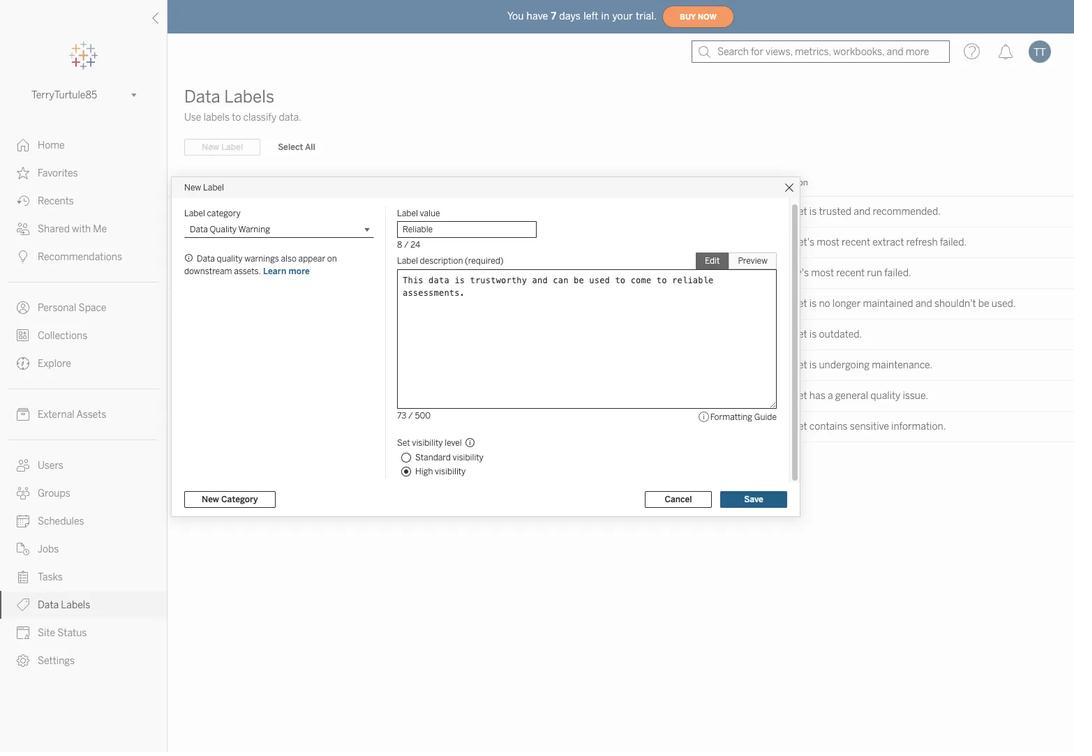 Task type: describe. For each thing, give the bounding box(es) containing it.
data quality warning button
[[184, 221, 374, 238]]

your
[[612, 10, 633, 22]]

new label dialog
[[172, 177, 800, 516]]

label for label category
[[184, 208, 205, 218]]

this asset contains sensitive information.
[[762, 421, 946, 433]]

buy
[[680, 12, 696, 21]]

longer
[[833, 298, 861, 310]]

information.
[[891, 421, 946, 433]]

new label inside dialog
[[184, 183, 224, 192]]

me
[[93, 223, 107, 235]]

this for this asset is no longer maintained and shouldn't be used.
[[762, 298, 781, 310]]

visibility for standard
[[453, 453, 484, 462]]

explore
[[38, 358, 71, 370]]

asset for no
[[783, 298, 807, 310]]

no
[[819, 298, 830, 310]]

failed down appear
[[296, 267, 320, 279]]

label inside button
[[221, 142, 243, 152]]

formatting
[[710, 412, 752, 422]]

data labels use labels to classify data.
[[184, 87, 301, 124]]

2 horizontal spatial run
[[867, 267, 882, 279]]

personal
[[38, 302, 76, 314]]

data labels
[[38, 600, 90, 611]]

data quality warnings also appear on downstream assets.
[[184, 254, 337, 276]]

settings
[[38, 655, 75, 667]]

0 vertical spatial category
[[211, 178, 247, 188]]

actions
[[591, 178, 621, 188]]

73
[[397, 411, 406, 421]]

formatting guide
[[710, 412, 777, 422]]

extract refresh failed
[[433, 236, 517, 246]]

home link
[[0, 131, 167, 159]]

level
[[445, 438, 462, 448]]

0 horizontal spatial extract
[[256, 237, 288, 248]]

personal space link
[[0, 294, 167, 322]]

recents
[[38, 195, 74, 207]]

save button
[[720, 491, 787, 508]]

shared with me link
[[0, 215, 167, 243]]

buy now
[[680, 12, 717, 21]]

visibility for set
[[412, 438, 443, 448]]

trusted
[[819, 206, 852, 218]]

category inside 'new category' popup button
[[221, 494, 258, 504]]

label for label value
[[397, 208, 418, 218]]

collections
[[38, 330, 87, 342]]

sensitive
[[850, 421, 889, 433]]

1 horizontal spatial failed.
[[940, 237, 967, 248]]

select all
[[278, 142, 315, 152]]

this for this asset is undergoing maintenance.
[[762, 359, 781, 371]]

row containing certification
[[168, 197, 1074, 228]]

data labels link
[[0, 591, 167, 619]]

row group containing certification
[[168, 197, 1074, 442]]

standard for standard visibility high visibility
[[415, 453, 451, 462]]

certified
[[433, 205, 468, 215]]

downstream
[[184, 266, 232, 276]]

assets
[[76, 409, 106, 421]]

this flow's most recent run failed.
[[762, 267, 911, 279]]

cancel
[[665, 494, 692, 504]]

undergoing
[[819, 359, 870, 371]]

new for select all
[[202, 142, 219, 152]]

extract
[[873, 237, 904, 248]]

- for flow
[[250, 267, 253, 279]]

save
[[744, 494, 763, 504]]

this for this asset's most recent extract refresh failed.
[[762, 237, 781, 248]]

you have 7 days left in your trial.
[[507, 10, 657, 22]]

this asset contains sensitive information. row
[[168, 412, 1074, 442]]

custom label dialog info tooltip image
[[184, 253, 194, 263]]

0 horizontal spatial flow
[[256, 267, 276, 279]]

site status link
[[0, 619, 167, 647]]

deprecated
[[433, 297, 480, 307]]

data for data quality warnings also appear on downstream assets.
[[197, 254, 215, 263]]

groups link
[[0, 479, 167, 507]]

this asset has a general quality issue. row
[[168, 381, 1074, 412]]

failed down "(required)"
[[470, 267, 492, 276]]

this for this asset is trusted and recommended.
[[762, 206, 781, 218]]

have
[[527, 10, 548, 22]]

/ for 8
[[404, 240, 409, 250]]

warning - flow run failed
[[211, 267, 320, 279]]

this asset is outdated.
[[762, 329, 862, 341]]

1 vertical spatial new
[[184, 183, 201, 192]]

tasks link
[[0, 563, 167, 591]]

quality
[[210, 224, 237, 234]]

preview
[[738, 256, 768, 266]]

be
[[978, 298, 989, 310]]

24
[[411, 240, 420, 250]]

buy now button
[[662, 6, 734, 28]]

asset for trusted
[[783, 206, 807, 218]]

new label button
[[184, 139, 260, 156]]

jobs
[[38, 544, 59, 556]]

appear
[[298, 254, 325, 263]]

site status
[[38, 627, 87, 639]]

assets.
[[234, 266, 261, 276]]

information image
[[698, 411, 710, 423]]

asset for undergoing
[[783, 359, 807, 371]]

is for undergoing
[[810, 359, 817, 371]]

0 horizontal spatial refresh
[[290, 237, 321, 248]]

guide
[[754, 412, 777, 422]]

outdated.
[[819, 329, 862, 341]]

use
[[184, 112, 201, 124]]

is for outdated.
[[810, 329, 817, 341]]

home
[[38, 140, 65, 151]]

favorites link
[[0, 159, 167, 187]]

left
[[584, 10, 599, 22]]

groups
[[38, 488, 70, 500]]

schedules
[[38, 516, 84, 528]]

shouldn't
[[934, 298, 976, 310]]

this asset's most recent extract refresh failed.
[[762, 237, 967, 248]]

quality inside 'data quality warnings also appear on downstream assets.'
[[217, 254, 243, 263]]

a
[[828, 390, 833, 402]]

users link
[[0, 452, 167, 479]]

settings link
[[0, 647, 167, 675]]

recommendations
[[38, 251, 122, 263]]

label category
[[184, 208, 241, 218]]

recents link
[[0, 187, 167, 215]]

1 horizontal spatial extract
[[433, 236, 462, 246]]

warning for extract
[[211, 237, 248, 248]]

new label inside button
[[202, 142, 243, 152]]

failed up "(required)"
[[495, 236, 517, 246]]

data quality warning
[[190, 224, 270, 234]]

and inside row
[[915, 298, 932, 310]]

site
[[38, 627, 55, 639]]



Task type: locate. For each thing, give the bounding box(es) containing it.
1 horizontal spatial refresh
[[464, 236, 493, 246]]

row up this asset is no longer maintained and shouldn't be used. row
[[168, 228, 1074, 258]]

standard inside standard visibility high visibility
[[415, 453, 451, 462]]

3 this from the top
[[762, 267, 781, 279]]

8 / 24
[[397, 240, 420, 250]]

is down this asset is outdated.
[[810, 359, 817, 371]]

this asset is undergoing maintenance.
[[762, 359, 933, 371]]

new label down labels
[[202, 142, 243, 152]]

/ for 73
[[408, 411, 413, 421]]

warning
[[238, 224, 270, 234], [211, 237, 248, 248], [211, 267, 248, 279]]

asset inside this asset contains sensitive information. 'row'
[[783, 421, 807, 433]]

recent down this asset is trusted and recommended.
[[842, 237, 870, 248]]

asset left outdated.
[[783, 329, 807, 341]]

label left value
[[397, 208, 418, 218]]

2 row from the top
[[168, 228, 1074, 258]]

standard visibility high visibility
[[415, 453, 484, 476]]

warning for flow
[[211, 267, 248, 279]]

data for data quality warning
[[190, 224, 208, 234]]

external assets link
[[0, 401, 167, 429]]

labels for data labels
[[61, 600, 90, 611]]

standard for standard
[[640, 267, 681, 279]]

labels
[[204, 112, 230, 124]]

warning - extract refresh failed
[[211, 237, 348, 248]]

5 asset from the top
[[783, 390, 807, 402]]

0 horizontal spatial quality
[[217, 254, 243, 263]]

3 is from the top
[[810, 329, 817, 341]]

set visibility level option group
[[397, 434, 777, 478]]

asset left no
[[783, 298, 807, 310]]

learn more
[[263, 266, 310, 276]]

0 vertical spatial visibility
[[412, 438, 443, 448]]

used.
[[992, 298, 1016, 310]]

row
[[168, 197, 1074, 228], [168, 228, 1074, 258], [168, 258, 1074, 289]]

warning inside popup button
[[238, 224, 270, 234]]

/ right 73
[[408, 411, 413, 421]]

0 vertical spatial most
[[817, 237, 840, 248]]

asset for sensitive
[[783, 421, 807, 433]]

7 this from the top
[[762, 390, 781, 402]]

data up the downstream
[[197, 254, 215, 263]]

row group
[[168, 197, 1074, 442]]

flow run failed
[[433, 267, 492, 276]]

cancel button
[[645, 491, 712, 508]]

asset inside this asset is outdated. row
[[783, 329, 807, 341]]

shared with me
[[38, 223, 107, 235]]

asset inside this asset is undergoing maintenance. row
[[783, 359, 807, 371]]

labels up 'status' at the left bottom of the page
[[61, 600, 90, 611]]

1 vertical spatial failed.
[[884, 267, 911, 279]]

this asset has a general quality issue.
[[762, 390, 928, 402]]

row down actions
[[168, 197, 1074, 228]]

is left trusted
[[810, 206, 817, 218]]

/ right 8
[[404, 240, 409, 250]]

is for no
[[810, 298, 817, 310]]

new inside button
[[202, 142, 219, 152]]

recommendations link
[[0, 243, 167, 271]]

2 - from the top
[[250, 267, 253, 279]]

description
[[420, 256, 463, 266]]

1 horizontal spatial run
[[454, 267, 467, 276]]

data for data labels use labels to classify data.
[[184, 87, 220, 107]]

7
[[551, 10, 556, 22]]

1 asset from the top
[[783, 206, 807, 218]]

recent for run
[[836, 267, 865, 279]]

1 vertical spatial recent
[[836, 267, 865, 279]]

refresh up appear
[[290, 237, 321, 248]]

data up site on the left bottom of page
[[38, 600, 59, 611]]

this asset is undergoing maintenance. row
[[168, 350, 1074, 381]]

new category
[[202, 494, 258, 504]]

0 vertical spatial new label
[[202, 142, 243, 152]]

failed. down recommended.
[[940, 237, 967, 248]]

6 this from the top
[[762, 359, 781, 371]]

learn
[[263, 266, 286, 276]]

asset right guide
[[783, 421, 807, 433]]

status
[[57, 627, 87, 639]]

you
[[507, 10, 524, 22]]

is left no
[[810, 298, 817, 310]]

and right trusted
[[854, 206, 871, 218]]

4 this from the top
[[762, 298, 781, 310]]

asset down the description
[[783, 206, 807, 218]]

warning down "data quality warning"
[[211, 237, 248, 248]]

1 vertical spatial and
[[915, 298, 932, 310]]

0 vertical spatial warning
[[238, 224, 270, 234]]

quality up assets.
[[217, 254, 243, 263]]

1 this from the top
[[762, 206, 781, 218]]

this asset is outdated. row
[[168, 320, 1074, 350]]

1 row from the top
[[168, 197, 1074, 228]]

data inside main navigation. press the up and down arrow keys to access links. element
[[38, 600, 59, 611]]

learn more link
[[262, 266, 311, 277]]

value
[[415, 178, 436, 188]]

labels inside main navigation. press the up and down arrow keys to access links. element
[[61, 600, 90, 611]]

flow down warnings at the left top of the page
[[256, 267, 276, 279]]

refresh right extract
[[906, 237, 938, 248]]

4 is from the top
[[810, 359, 817, 371]]

schedules link
[[0, 507, 167, 535]]

data.
[[279, 112, 301, 124]]

0 vertical spatial labels
[[224, 87, 274, 107]]

this for this asset is outdated.
[[762, 329, 781, 341]]

maintenance.
[[872, 359, 933, 371]]

edit
[[705, 256, 720, 266]]

data inside popup button
[[190, 224, 208, 234]]

new
[[202, 142, 219, 152], [184, 183, 201, 192], [202, 494, 219, 504]]

extract up warnings at the left top of the page
[[256, 237, 288, 248]]

labels
[[224, 87, 274, 107], [61, 600, 90, 611]]

select
[[278, 142, 303, 152]]

standard
[[640, 267, 681, 279], [415, 453, 451, 462]]

visibility
[[412, 438, 443, 448], [453, 453, 484, 462], [435, 467, 466, 476]]

1 horizontal spatial standard
[[640, 267, 681, 279]]

new label
[[202, 142, 243, 152], [184, 183, 224, 192]]

most right flow's
[[811, 267, 834, 279]]

quality inside this asset has a general quality issue. "row"
[[870, 390, 901, 402]]

asset for a
[[783, 390, 807, 402]]

most right 'asset's'
[[817, 237, 840, 248]]

with
[[72, 223, 91, 235]]

failed up on
[[324, 237, 348, 248]]

label down the 8 / 24
[[397, 256, 418, 266]]

3 asset from the top
[[783, 329, 807, 341]]

is left outdated.
[[810, 329, 817, 341]]

1 vertical spatial -
[[250, 267, 253, 279]]

1 is from the top
[[810, 206, 817, 218]]

and left shouldn't
[[915, 298, 932, 310]]

- for extract
[[250, 237, 253, 248]]

1 horizontal spatial quality
[[870, 390, 901, 402]]

has
[[810, 390, 825, 402]]

grid
[[168, 170, 1074, 752]]

flow's
[[783, 267, 809, 279]]

label for label description (required)
[[397, 256, 418, 266]]

0 vertical spatial quality
[[217, 254, 243, 263]]

general
[[835, 390, 868, 402]]

this for this flow's most recent run failed.
[[762, 267, 781, 279]]

recent up 'longer'
[[836, 267, 865, 279]]

this for this asset contains sensitive information.
[[762, 421, 781, 433]]

2 vertical spatial warning
[[211, 267, 248, 279]]

0 horizontal spatial run
[[279, 267, 294, 279]]

asset's
[[783, 237, 815, 248]]

space
[[79, 302, 106, 314]]

asset down this asset is outdated.
[[783, 359, 807, 371]]

standard up this asset is no longer maintained and shouldn't be used. row
[[640, 267, 681, 279]]

data
[[184, 87, 220, 107], [190, 224, 208, 234], [197, 254, 215, 263], [38, 600, 59, 611]]

asset inside this asset has a general quality issue. "row"
[[783, 390, 807, 402]]

2 horizontal spatial refresh
[[906, 237, 938, 248]]

jobs link
[[0, 535, 167, 563]]

- down warnings at the left top of the page
[[250, 267, 253, 279]]

category
[[207, 208, 241, 218]]

8 this from the top
[[762, 421, 781, 433]]

0 horizontal spatial and
[[854, 206, 871, 218]]

asset for outdated.
[[783, 329, 807, 341]]

label description (required)
[[397, 256, 504, 266]]

3 row from the top
[[168, 258, 1074, 289]]

this for this asset has a general quality issue.
[[762, 390, 781, 402]]

0 horizontal spatial labels
[[61, 600, 90, 611]]

2 this from the top
[[762, 237, 781, 248]]

0 vertical spatial new
[[202, 142, 219, 152]]

contains
[[810, 421, 848, 433]]

visibility right "set"
[[412, 438, 443, 448]]

shared
[[38, 223, 70, 235]]

1 vertical spatial warning
[[211, 237, 248, 248]]

certification
[[211, 206, 266, 218]]

asset left has
[[783, 390, 807, 402]]

1 vertical spatial new label
[[184, 183, 224, 192]]

this inside 'row'
[[762, 421, 781, 433]]

1 vertical spatial most
[[811, 267, 834, 279]]

data down label category
[[190, 224, 208, 234]]

new label up label category
[[184, 183, 224, 192]]

/
[[404, 240, 409, 250], [408, 411, 413, 421]]

0 vertical spatial recent
[[842, 237, 870, 248]]

Label value text field
[[397, 221, 537, 238]]

high
[[415, 467, 433, 476]]

standard down set visibility level
[[415, 453, 451, 462]]

0 vertical spatial and
[[854, 206, 871, 218]]

2 vertical spatial new
[[202, 494, 219, 504]]

also
[[281, 254, 297, 263]]

navigation panel element
[[0, 42, 167, 675]]

in
[[601, 10, 610, 22]]

asset
[[783, 206, 807, 218], [783, 298, 807, 310], [783, 329, 807, 341], [783, 359, 807, 371], [783, 390, 807, 402], [783, 421, 807, 433]]

6 asset from the top
[[783, 421, 807, 433]]

most for flow's
[[811, 267, 834, 279]]

recent for extract
[[842, 237, 870, 248]]

1 vertical spatial standard
[[415, 453, 451, 462]]

2 vertical spatial visibility
[[435, 467, 466, 476]]

labels for data labels use labels to classify data.
[[224, 87, 274, 107]]

data inside 'data labels use labels to classify data.'
[[184, 87, 220, 107]]

new for cancel
[[202, 494, 219, 504]]

grid containing certification
[[168, 170, 1074, 752]]

quality
[[217, 254, 243, 263], [870, 390, 901, 402]]

editor mode option group
[[696, 252, 777, 269]]

run
[[454, 267, 467, 276], [279, 267, 294, 279], [867, 267, 882, 279]]

flow down description
[[433, 267, 452, 276]]

1 vertical spatial /
[[408, 411, 413, 421]]

labels inside 'data labels use labels to classify data.'
[[224, 87, 274, 107]]

1 vertical spatial quality
[[870, 390, 901, 402]]

warnings
[[244, 254, 279, 263]]

refresh
[[464, 236, 493, 246], [290, 237, 321, 248], [906, 237, 938, 248]]

category
[[211, 178, 247, 188], [221, 494, 258, 504]]

failed
[[495, 236, 517, 246], [324, 237, 348, 248], [470, 267, 492, 276], [296, 267, 320, 279]]

4 asset from the top
[[783, 359, 807, 371]]

trial.
[[636, 10, 657, 22]]

failed.
[[940, 237, 967, 248], [884, 267, 911, 279]]

this asset is no longer maintained and shouldn't be used. row
[[168, 289, 1074, 320]]

is for trusted
[[810, 206, 817, 218]]

asset inside this asset is no longer maintained and shouldn't be used. row
[[783, 298, 807, 310]]

value
[[420, 208, 440, 218]]

data up use
[[184, 87, 220, 107]]

label up label category
[[203, 183, 224, 192]]

extract up label description (required)
[[433, 236, 462, 246]]

label
[[221, 142, 243, 152], [203, 183, 224, 192], [184, 208, 205, 218], [397, 208, 418, 218], [397, 256, 418, 266]]

main navigation. press the up and down arrow keys to access links. element
[[0, 131, 167, 675]]

0 vertical spatial -
[[250, 237, 253, 248]]

2 asset from the top
[[783, 298, 807, 310]]

1 horizontal spatial labels
[[224, 87, 274, 107]]

run down label description (required)
[[454, 267, 467, 276]]

0 vertical spatial /
[[404, 240, 409, 250]]

quality left 'issue.'
[[870, 390, 901, 402]]

labels up classify
[[224, 87, 274, 107]]

data for data labels
[[38, 600, 59, 611]]

data inside 'data quality warnings also appear on downstream assets.'
[[197, 254, 215, 263]]

new inside popup button
[[202, 494, 219, 504]]

1 horizontal spatial and
[[915, 298, 932, 310]]

2 is from the top
[[810, 298, 817, 310]]

- up warnings at the left top of the page
[[250, 237, 253, 248]]

label left category
[[184, 208, 205, 218]]

description
[[762, 178, 808, 188]]

row up this asset is outdated. row
[[168, 258, 1074, 289]]

this asset is trusted and recommended.
[[762, 206, 941, 218]]

explore link
[[0, 350, 167, 378]]

1 vertical spatial visibility
[[453, 453, 484, 462]]

label down to
[[221, 142, 243, 152]]

1 vertical spatial labels
[[61, 600, 90, 611]]

0 vertical spatial failed.
[[940, 237, 967, 248]]

5 this from the top
[[762, 329, 781, 341]]

refresh up "(required)"
[[464, 236, 493, 246]]

failed. up this asset is no longer maintained and shouldn't be used.
[[884, 267, 911, 279]]

row containing warning - flow run failed
[[168, 258, 1074, 289]]

0 horizontal spatial failed.
[[884, 267, 911, 279]]

8
[[397, 240, 402, 250]]

run down this asset's most recent extract refresh failed.
[[867, 267, 882, 279]]

warning down certification
[[238, 224, 270, 234]]

row containing warning - extract refresh failed
[[168, 228, 1074, 258]]

flow
[[433, 267, 452, 276], [256, 267, 276, 279]]

warning down warnings at the left top of the page
[[211, 267, 248, 279]]

most for asset's
[[817, 237, 840, 248]]

this inside "row"
[[762, 390, 781, 402]]

0 vertical spatial standard
[[640, 267, 681, 279]]

1 horizontal spatial flow
[[433, 267, 452, 276]]

73 / 500
[[397, 411, 431, 421]]

visibility
[[640, 178, 674, 188]]

1 vertical spatial category
[[221, 494, 258, 504]]

visibility right high
[[435, 467, 466, 476]]

Label description (required) text field
[[397, 269, 777, 409]]

issue.
[[903, 390, 928, 402]]

visibility down level at the bottom left
[[453, 453, 484, 462]]

select all button
[[269, 139, 324, 156]]

1 - from the top
[[250, 237, 253, 248]]

0 horizontal spatial standard
[[415, 453, 451, 462]]

collections link
[[0, 322, 167, 350]]

run down "also"
[[279, 267, 294, 279]]



Task type: vqa. For each thing, say whether or not it's contained in the screenshot.
is
yes



